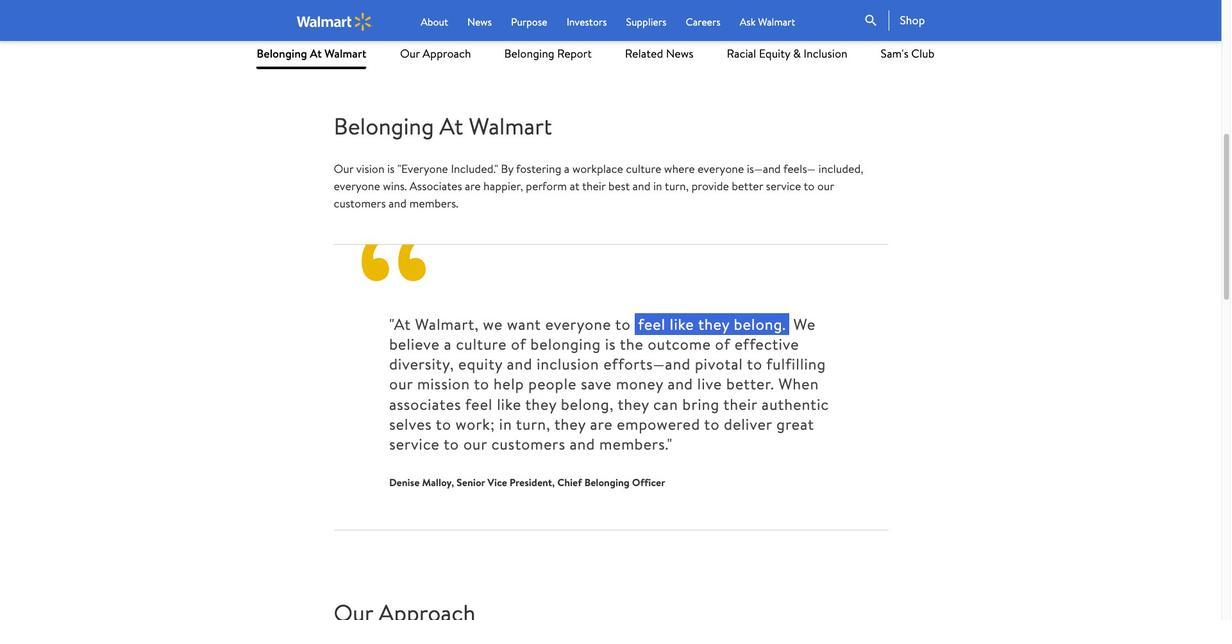 Task type: describe. For each thing, give the bounding box(es) containing it.
belong,
[[561, 394, 614, 415]]

home image
[[297, 13, 373, 30]]

like inside we believe a culture of belonging is the outcome of effective diversity, equity and inclusion efforts—and pivotal to fulfilling our mission to help people save money and live better. when associates feel like they belong, they can bring their authentic selves to work; in turn, they are empowered to deliver great service to our customers and members."
[[497, 394, 522, 415]]

0 vertical spatial everyone
[[698, 161, 744, 177]]

and right equity
[[507, 354, 533, 375]]

our vision is "everyone included." by fostering a workplace culture where everyone is—and feels— included, everyone wins. associates are happier, perform at their best and in turn, provide better service to our customers and members.
[[334, 161, 864, 211]]

belonging at walmart link
[[256, 38, 367, 69]]

happier,
[[484, 178, 523, 194]]

deliver
[[724, 414, 773, 435]]

belonging inside belonging report link
[[505, 46, 555, 62]]

believe
[[389, 334, 440, 355]]

we believe a culture of belonging is the outcome of effective diversity, equity and inclusion efforts—and pivotal to fulfilling our mission to help people save money and live better. when associates feel like they belong, they can bring their authentic selves to work; in turn, they are empowered to deliver great service to our customers and members."
[[389, 314, 830, 455]]

live
[[698, 374, 722, 395]]

can
[[654, 394, 679, 415]]

people
[[529, 374, 577, 395]]

associates
[[410, 178, 462, 194]]

belonging up vision
[[334, 110, 434, 142]]

included."
[[451, 161, 498, 177]]

feel inside we believe a culture of belonging is the outcome of effective diversity, equity and inclusion efforts—and pivotal to fulfilling our mission to help people save money and live better. when associates feel like they belong, they can bring their authentic selves to work; in turn, they are empowered to deliver great service to our customers and members."
[[465, 394, 493, 415]]

provide
[[692, 178, 729, 194]]

0 horizontal spatial at
[[310, 46, 322, 62]]

0 vertical spatial feel
[[638, 314, 666, 335]]

belonging at walmart inside belonging at walmart link
[[257, 46, 366, 62]]

selves
[[389, 414, 432, 435]]

their inside our vision is "everyone included." by fostering a workplace culture where everyone is—and feels— included, everyone wins. associates are happier, perform at their best and in turn, provide better service to our customers and members.
[[582, 178, 606, 194]]

1 horizontal spatial like
[[670, 314, 695, 335]]

ask
[[740, 15, 756, 29]]

suppliers button
[[626, 14, 667, 30]]

to left the deliver
[[705, 414, 720, 435]]

ask walmart link
[[740, 14, 796, 30]]

denise malloy, senior vice president, chief belonging officer
[[389, 476, 666, 490]]

vision
[[356, 161, 385, 177]]

workplace
[[573, 161, 624, 177]]

associates
[[389, 394, 462, 415]]

pivotal
[[695, 354, 743, 375]]

related news
[[625, 46, 694, 62]]

fostering
[[516, 161, 562, 177]]

and down belong,
[[570, 434, 596, 455]]

0 horizontal spatial our
[[389, 374, 413, 395]]

sam's club link
[[881, 38, 935, 69]]

they right help
[[526, 394, 557, 415]]

1 of from the left
[[511, 334, 527, 355]]

to left work;
[[436, 414, 452, 435]]

approach
[[423, 46, 471, 62]]

search
[[864, 13, 879, 28]]

and down "wins."
[[389, 195, 407, 211]]

customers inside we believe a culture of belonging is the outcome of effective diversity, equity and inclusion efforts—and pivotal to fulfilling our mission to help people save money and live better. when associates feel like they belong, they can bring their authentic selves to work; in turn, they are empowered to deliver great service to our customers and members."
[[492, 434, 566, 455]]

turn, inside our vision is "everyone included." by fostering a workplace culture where everyone is—and feels— included, everyone wins. associates are happier, perform at their best and in turn, provide better service to our customers and members.
[[665, 178, 689, 194]]

bring
[[683, 394, 720, 415]]

belonging inside belonging at walmart link
[[257, 46, 307, 62]]

service inside our vision is "everyone included." by fostering a workplace culture where everyone is—and feels— included, everyone wins. associates are happier, perform at their best and in turn, provide better service to our customers and members.
[[766, 178, 802, 194]]

president,
[[510, 476, 555, 490]]

inclusion
[[537, 354, 600, 375]]

officer
[[632, 476, 666, 490]]

malloy,
[[422, 476, 454, 490]]

careers
[[686, 15, 721, 29]]

&
[[794, 46, 801, 62]]

equity
[[759, 46, 791, 62]]

belonging report link
[[505, 38, 592, 69]]

"everyone
[[398, 161, 448, 177]]

related
[[625, 46, 664, 62]]

empowered
[[617, 414, 701, 435]]

0 horizontal spatial walmart
[[325, 46, 366, 62]]

"at
[[389, 314, 411, 335]]

senior
[[457, 476, 485, 490]]

work;
[[456, 414, 495, 435]]

our approach
[[400, 46, 471, 62]]

equity
[[459, 354, 503, 375]]

we
[[483, 314, 503, 335]]

better.
[[727, 374, 775, 395]]

chief
[[558, 476, 582, 490]]

our for our approach
[[400, 46, 420, 62]]

save
[[581, 374, 612, 395]]

suppliers
[[626, 15, 667, 29]]

fulfilling
[[767, 354, 826, 375]]

news button
[[468, 14, 492, 30]]

2 vertical spatial walmart
[[469, 110, 552, 142]]

they up pivotal
[[699, 314, 730, 335]]

members."
[[600, 434, 673, 455]]

is inside our vision is "everyone included." by fostering a workplace culture where everyone is—and feels— included, everyone wins. associates are happier, perform at their best and in turn, provide better service to our customers and members.
[[387, 161, 395, 177]]

effective
[[735, 334, 800, 355]]

sam's
[[881, 46, 909, 62]]

perform
[[526, 178, 567, 194]]

inclusion
[[804, 46, 848, 62]]

belong.
[[734, 314, 786, 335]]

investors button
[[567, 14, 607, 30]]

a inside our vision is "everyone included." by fostering a workplace culture where everyone is—and feels— included, everyone wins. associates are happier, perform at their best and in turn, provide better service to our customers and members.
[[564, 161, 570, 177]]

walmart,
[[415, 314, 479, 335]]

about button
[[421, 14, 448, 30]]

sam's club
[[881, 46, 935, 62]]

1 horizontal spatial everyone
[[546, 314, 612, 335]]

2 horizontal spatial walmart
[[759, 15, 796, 29]]

about
[[421, 15, 448, 29]]



Task type: vqa. For each thing, say whether or not it's contained in the screenshot.
the Animal for Animal Welfare - Swine Assurance Position
no



Task type: locate. For each thing, give the bounding box(es) containing it.
1 horizontal spatial feel
[[638, 314, 666, 335]]

news right related
[[666, 46, 694, 62]]

1 vertical spatial is
[[605, 334, 616, 355]]

their
[[582, 178, 606, 194], [724, 394, 758, 415]]

0 vertical spatial belonging at walmart
[[257, 46, 366, 62]]

customers inside our vision is "everyone included." by fostering a workplace culture where everyone is—and feels— included, everyone wins. associates are happier, perform at their best and in turn, provide better service to our customers and members.
[[334, 195, 386, 211]]

belonging
[[531, 334, 601, 355]]

0 horizontal spatial feel
[[465, 394, 493, 415]]

1 vertical spatial belonging at walmart
[[334, 110, 552, 142]]

our left vision
[[334, 161, 354, 177]]

members.
[[410, 195, 459, 211]]

1 horizontal spatial is
[[605, 334, 616, 355]]

to down feels—
[[804, 178, 815, 194]]

"at walmart, we want everyone to feel like they belong.
[[389, 314, 786, 335]]

at up included."
[[440, 110, 464, 142]]

news
[[468, 15, 492, 29], [666, 46, 694, 62]]

0 vertical spatial turn,
[[665, 178, 689, 194]]

their down workplace
[[582, 178, 606, 194]]

of
[[511, 334, 527, 355], [716, 334, 731, 355]]

belonging down purpose
[[505, 46, 555, 62]]

racial
[[727, 46, 757, 62]]

2 of from the left
[[716, 334, 731, 355]]

authentic
[[762, 394, 830, 415]]

where
[[664, 161, 695, 177]]

culture inside we believe a culture of belonging is the outcome of effective diversity, equity and inclusion efforts—and pivotal to fulfilling our mission to help people save money and live better. when associates feel like they belong, they can bring their authentic selves to work; in turn, they are empowered to deliver great service to our customers and members."
[[456, 334, 507, 355]]

everyone down vision
[[334, 178, 380, 194]]

outcome
[[648, 334, 711, 355]]

customers
[[334, 195, 386, 211], [492, 434, 566, 455]]

0 horizontal spatial is
[[387, 161, 395, 177]]

to up malloy,
[[444, 434, 459, 455]]

diversity,
[[389, 354, 454, 375]]

in
[[654, 178, 663, 194], [499, 414, 512, 435]]

is up "wins."
[[387, 161, 395, 177]]

belonging at walmart up "everyone
[[334, 110, 552, 142]]

a up the perform
[[564, 161, 570, 177]]

0 vertical spatial is
[[387, 161, 395, 177]]

0 horizontal spatial turn,
[[516, 414, 551, 435]]

racial equity & inclusion
[[727, 46, 848, 62]]

best
[[609, 178, 630, 194]]

help
[[494, 374, 524, 395]]

shop link
[[889, 10, 925, 31]]

everyone
[[698, 161, 744, 177], [334, 178, 380, 194], [546, 314, 612, 335]]

club
[[912, 46, 935, 62]]

1 vertical spatial feel
[[465, 394, 493, 415]]

feel left help
[[465, 394, 493, 415]]

0 horizontal spatial customers
[[334, 195, 386, 211]]

like right work;
[[497, 394, 522, 415]]

are
[[465, 178, 481, 194], [590, 414, 613, 435]]

1 horizontal spatial walmart
[[469, 110, 552, 142]]

1 vertical spatial culture
[[456, 334, 507, 355]]

everyone up inclusion
[[546, 314, 612, 335]]

1 vertical spatial their
[[724, 394, 758, 415]]

are inside our vision is "everyone included." by fostering a workplace culture where everyone is—and feels— included, everyone wins. associates are happier, perform at their best and in turn, provide better service to our customers and members.
[[465, 178, 481, 194]]

in inside we believe a culture of belonging is the outcome of effective diversity, equity and inclusion efforts—and pivotal to fulfilling our mission to help people save money and live better. when associates feel like they belong, they can bring their authentic selves to work; in turn, they are empowered to deliver great service to our customers and members."
[[499, 414, 512, 435]]

1 horizontal spatial customers
[[492, 434, 566, 455]]

investors
[[567, 15, 607, 29]]

vice
[[488, 476, 507, 490]]

belonging at walmart
[[257, 46, 366, 62], [334, 110, 552, 142]]

0 vertical spatial like
[[670, 314, 695, 335]]

and right best
[[633, 178, 651, 194]]

is—and
[[747, 161, 781, 177]]

1 horizontal spatial a
[[564, 161, 570, 177]]

wins.
[[383, 178, 407, 194]]

like up 'efforts—and'
[[670, 314, 695, 335]]

to
[[804, 178, 815, 194], [616, 314, 631, 335], [747, 354, 763, 375], [474, 374, 490, 395], [436, 414, 452, 435], [705, 414, 720, 435], [444, 434, 459, 455]]

0 vertical spatial their
[[582, 178, 606, 194]]

0 horizontal spatial of
[[511, 334, 527, 355]]

are inside we believe a culture of belonging is the outcome of effective diversity, equity and inclusion efforts—and pivotal to fulfilling our mission to help people save money and live better. when associates feel like they belong, they can bring their authentic selves to work; in turn, they are empowered to deliver great service to our customers and members."
[[590, 414, 613, 435]]

purpose
[[511, 15, 548, 29]]

0 horizontal spatial in
[[499, 414, 512, 435]]

0 vertical spatial customers
[[334, 195, 386, 211]]

a right believe
[[444, 334, 452, 355]]

feel up 'efforts—and'
[[638, 314, 666, 335]]

1 horizontal spatial culture
[[626, 161, 662, 177]]

service down feels—
[[766, 178, 802, 194]]

denise
[[389, 476, 420, 490]]

is left the "the"
[[605, 334, 616, 355]]

in inside our vision is "everyone included." by fostering a workplace culture where everyone is—and feels— included, everyone wins. associates are happier, perform at their best and in turn, provide better service to our customers and members.
[[654, 178, 663, 194]]

our down included,
[[818, 178, 835, 194]]

news right about
[[468, 15, 492, 29]]

and left live
[[668, 374, 694, 395]]

customers up denise malloy, senior vice president, chief belonging officer
[[492, 434, 566, 455]]

culture up best
[[626, 161, 662, 177]]

everyone up provide
[[698, 161, 744, 177]]

1 vertical spatial in
[[499, 414, 512, 435]]

is inside we believe a culture of belonging is the outcome of effective diversity, equity and inclusion efforts—and pivotal to fulfilling our mission to help people save money and live better. when associates feel like they belong, they can bring their authentic selves to work; in turn, they are empowered to deliver great service to our customers and members."
[[605, 334, 616, 355]]

at down home image
[[310, 46, 322, 62]]

like
[[670, 314, 695, 335], [497, 394, 522, 415]]

0 horizontal spatial a
[[444, 334, 452, 355]]

their right live
[[724, 394, 758, 415]]

service inside we believe a culture of belonging is the outcome of effective diversity, equity and inclusion efforts—and pivotal to fulfilling our mission to help people save money and live better. when associates feel like they belong, they can bring their authentic selves to work; in turn, they are empowered to deliver great service to our customers and members."
[[389, 434, 440, 455]]

want
[[507, 314, 541, 335]]

1 horizontal spatial of
[[716, 334, 731, 355]]

careers link
[[686, 14, 721, 30]]

0 horizontal spatial service
[[389, 434, 440, 455]]

at
[[310, 46, 322, 62], [440, 110, 464, 142]]

1 horizontal spatial news
[[666, 46, 694, 62]]

they
[[699, 314, 730, 335], [526, 394, 557, 415], [618, 394, 650, 415], [555, 414, 586, 435]]

when
[[779, 374, 819, 395]]

feel
[[638, 314, 666, 335], [465, 394, 493, 415]]

we
[[794, 314, 816, 335]]

2 horizontal spatial our
[[818, 178, 835, 194]]

service up denise
[[389, 434, 440, 455]]

2 vertical spatial our
[[464, 434, 487, 455]]

money
[[616, 374, 664, 395]]

0 vertical spatial are
[[465, 178, 481, 194]]

are down included."
[[465, 178, 481, 194]]

1 vertical spatial customers
[[492, 434, 566, 455]]

0 vertical spatial service
[[766, 178, 802, 194]]

1 vertical spatial everyone
[[334, 178, 380, 194]]

a inside we believe a culture of belonging is the outcome of effective diversity, equity and inclusion efforts—and pivotal to fulfilling our mission to help people save money and live better. when associates feel like they belong, they can bring their authentic selves to work; in turn, they are empowered to deliver great service to our customers and members."
[[444, 334, 452, 355]]

great
[[777, 414, 815, 435]]

belonging down home image
[[257, 46, 307, 62]]

better
[[732, 178, 764, 194]]

0 vertical spatial a
[[564, 161, 570, 177]]

our up senior at the left bottom of page
[[464, 434, 487, 455]]

by
[[501, 161, 514, 177]]

0 vertical spatial our
[[818, 178, 835, 194]]

related news link
[[625, 38, 694, 69]]

to up 'efforts—and'
[[616, 314, 631, 335]]

included,
[[819, 161, 864, 177]]

1 vertical spatial like
[[497, 394, 522, 415]]

1 vertical spatial at
[[440, 110, 464, 142]]

walmart up by
[[469, 110, 552, 142]]

in right work;
[[499, 414, 512, 435]]

1 vertical spatial service
[[389, 434, 440, 455]]

2 horizontal spatial everyone
[[698, 161, 744, 177]]

1 vertical spatial our
[[389, 374, 413, 395]]

0 horizontal spatial culture
[[456, 334, 507, 355]]

1 horizontal spatial our
[[400, 46, 420, 62]]

0 horizontal spatial our
[[334, 161, 354, 177]]

1 horizontal spatial their
[[724, 394, 758, 415]]

0 horizontal spatial news
[[468, 15, 492, 29]]

belonging report
[[505, 46, 592, 62]]

customers down vision
[[334, 195, 386, 211]]

turn,
[[665, 178, 689, 194], [516, 414, 551, 435]]

0 vertical spatial culture
[[626, 161, 662, 177]]

1 vertical spatial our
[[334, 161, 354, 177]]

our up selves
[[389, 374, 413, 395]]

ask walmart
[[740, 15, 796, 29]]

a
[[564, 161, 570, 177], [444, 334, 452, 355]]

1 vertical spatial turn,
[[516, 414, 551, 435]]

are down "save"
[[590, 414, 613, 435]]

their inside we believe a culture of belonging is the outcome of effective diversity, equity and inclusion efforts—and pivotal to fulfilling our mission to help people save money and live better. when associates feel like they belong, they can bring their authentic selves to work; in turn, they are empowered to deliver great service to our customers and members."
[[724, 394, 758, 415]]

0 vertical spatial in
[[654, 178, 663, 194]]

1 horizontal spatial our
[[464, 434, 487, 455]]

to right pivotal
[[747, 354, 763, 375]]

turn, down people
[[516, 414, 551, 435]]

culture left want
[[456, 334, 507, 355]]

our inside our vision is "everyone included." by fostering a workplace culture where everyone is—and feels— included, everyone wins. associates are happier, perform at their best and in turn, provide better service to our customers and members.
[[818, 178, 835, 194]]

of up live
[[716, 334, 731, 355]]

efforts—and
[[604, 354, 691, 375]]

0 vertical spatial news
[[468, 15, 492, 29]]

the
[[620, 334, 644, 355]]

our for our vision is "everyone included." by fostering a workplace culture where everyone is—and feels— included, everyone wins. associates are happier, perform at their best and in turn, provide better service to our customers and members.
[[334, 161, 354, 177]]

1 vertical spatial walmart
[[325, 46, 366, 62]]

turn, inside we believe a culture of belonging is the outcome of effective diversity, equity and inclusion efforts—and pivotal to fulfilling our mission to help people save money and live better. when associates feel like they belong, they can bring their authentic selves to work; in turn, they are empowered to deliver great service to our customers and members."
[[516, 414, 551, 435]]

to left help
[[474, 374, 490, 395]]

0 vertical spatial at
[[310, 46, 322, 62]]

walmart down home image
[[325, 46, 366, 62]]

to inside our vision is "everyone included." by fostering a workplace culture where everyone is—and feels— included, everyone wins. associates are happier, perform at their best and in turn, provide better service to our customers and members.
[[804, 178, 815, 194]]

1 horizontal spatial are
[[590, 414, 613, 435]]

mission
[[417, 374, 470, 395]]

0 vertical spatial walmart
[[759, 15, 796, 29]]

our approach link
[[400, 38, 471, 69]]

walmart right ask
[[759, 15, 796, 29]]

1 vertical spatial news
[[666, 46, 694, 62]]

1 horizontal spatial service
[[766, 178, 802, 194]]

racial equity & inclusion link
[[727, 38, 848, 69]]

0 horizontal spatial their
[[582, 178, 606, 194]]

of right we
[[511, 334, 527, 355]]

1 horizontal spatial at
[[440, 110, 464, 142]]

0 horizontal spatial are
[[465, 178, 481, 194]]

0 horizontal spatial like
[[497, 394, 522, 415]]

1 horizontal spatial turn,
[[665, 178, 689, 194]]

1 vertical spatial a
[[444, 334, 452, 355]]

they down people
[[555, 414, 586, 435]]

1 horizontal spatial in
[[654, 178, 663, 194]]

belonging
[[257, 46, 307, 62], [505, 46, 555, 62], [334, 110, 434, 142], [585, 476, 630, 490]]

turn, down where
[[665, 178, 689, 194]]

our
[[400, 46, 420, 62], [334, 161, 354, 177]]

our inside our vision is "everyone included." by fostering a workplace culture where everyone is—and feels— included, everyone wins. associates are happier, perform at their best and in turn, provide better service to our customers and members.
[[334, 161, 354, 177]]

2 vertical spatial everyone
[[546, 314, 612, 335]]

culture inside our vision is "everyone included." by fostering a workplace culture where everyone is—and feels— included, everyone wins. associates are happier, perform at their best and in turn, provide better service to our customers and members.
[[626, 161, 662, 177]]

belonging at walmart down home image
[[257, 46, 366, 62]]

feels—
[[784, 161, 816, 177]]

belonging right chief
[[585, 476, 630, 490]]

shop
[[900, 12, 925, 28]]

purpose button
[[511, 14, 548, 30]]

0 horizontal spatial everyone
[[334, 178, 380, 194]]

our left approach
[[400, 46, 420, 62]]

report
[[557, 46, 592, 62]]

and
[[633, 178, 651, 194], [389, 195, 407, 211], [507, 354, 533, 375], [668, 374, 694, 395], [570, 434, 596, 455]]

in right best
[[654, 178, 663, 194]]

1 vertical spatial are
[[590, 414, 613, 435]]

0 vertical spatial our
[[400, 46, 420, 62]]

they left can at the right bottom of the page
[[618, 394, 650, 415]]



